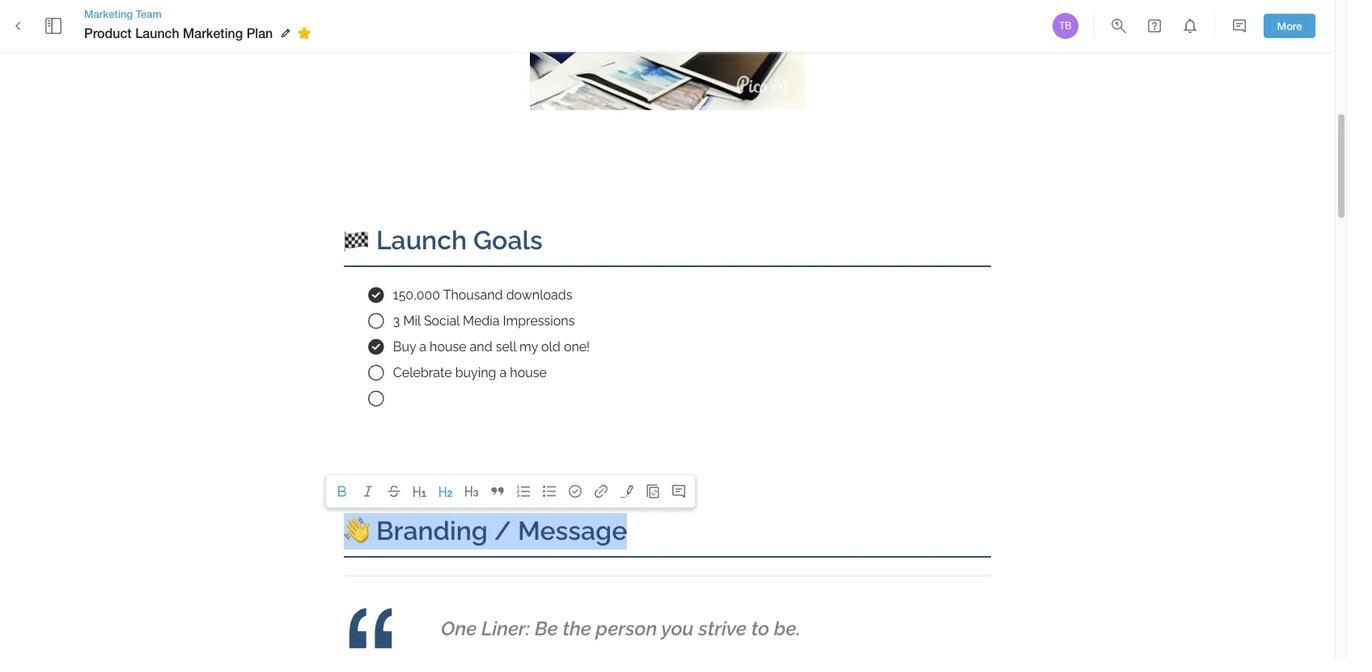 Task type: locate. For each thing, give the bounding box(es) containing it.
team
[[136, 7, 162, 20]]

house down the social
[[430, 339, 467, 354]]

marketing team link
[[84, 6, 317, 21]]

launch
[[135, 25, 179, 40], [376, 225, 467, 255]]

1 horizontal spatial a
[[500, 365, 507, 380]]

0 horizontal spatial house
[[430, 339, 467, 354]]

3 mil social media impressions
[[393, 313, 575, 329]]

more button
[[1264, 13, 1316, 38]]

you
[[662, 617, 694, 641]]

buy
[[393, 339, 416, 354]]

impressions
[[503, 313, 575, 329]]

1 horizontal spatial launch
[[376, 225, 467, 255]]

be
[[535, 617, 558, 641]]

one liner: be the person you strive to be.
[[441, 617, 801, 641]]

0 horizontal spatial marketing
[[84, 7, 133, 20]]

1 vertical spatial marketing
[[183, 25, 243, 40]]

tb
[[1060, 20, 1072, 32]]

0 vertical spatial marketing
[[84, 7, 133, 20]]

mil
[[403, 313, 421, 329]]

1 horizontal spatial house
[[510, 365, 547, 380]]

thousand
[[443, 287, 503, 303]]

liner:
[[482, 617, 530, 641]]

launch down team
[[135, 25, 179, 40]]

one!
[[564, 339, 590, 354]]

/
[[494, 516, 512, 546]]

a right buy
[[419, 339, 427, 354]]

0 horizontal spatial launch
[[135, 25, 179, 40]]

a down sell
[[500, 365, 507, 380]]

1 horizontal spatial marketing
[[183, 25, 243, 40]]

one
[[441, 617, 477, 641]]

goals
[[474, 225, 543, 255]]

more
[[1278, 19, 1303, 32]]

a
[[419, 339, 427, 354], [500, 365, 507, 380]]

marketing down marketing team link
[[183, 25, 243, 40]]

tb button
[[1051, 11, 1081, 41]]

message
[[518, 516, 627, 546]]

launch up 150,000
[[376, 225, 467, 255]]

3
[[393, 313, 400, 329]]

house
[[430, 339, 467, 354], [510, 365, 547, 380]]

0 vertical spatial launch
[[135, 25, 179, 40]]

marketing up product
[[84, 7, 133, 20]]

launch for product
[[135, 25, 179, 40]]

1 vertical spatial launch
[[376, 225, 467, 255]]

150,000 thousand downloads
[[393, 287, 573, 303]]

marketing
[[84, 7, 133, 20], [183, 25, 243, 40]]

🏁
[[344, 225, 370, 255]]

and
[[470, 339, 493, 354]]

branding
[[376, 516, 488, 546]]

house down my
[[510, 365, 547, 380]]

0 vertical spatial a
[[419, 339, 427, 354]]

🏁 launch goals
[[344, 225, 543, 255]]

marketing team
[[84, 7, 162, 20]]

product launch marketing plan
[[84, 25, 273, 40]]



Task type: vqa. For each thing, say whether or not it's contained in the screenshot.
documents.
no



Task type: describe. For each thing, give the bounding box(es) containing it.
be.
[[774, 617, 801, 641]]

celebrate
[[393, 365, 452, 380]]

celebrate buying a house
[[393, 365, 547, 380]]

buying
[[455, 365, 497, 380]]

sell
[[496, 339, 516, 354]]

👋
[[344, 516, 370, 546]]

the
[[563, 617, 592, 641]]

old
[[541, 339, 561, 354]]

to
[[752, 617, 770, 641]]

0 vertical spatial house
[[430, 339, 467, 354]]

person
[[596, 617, 657, 641]]

downloads
[[506, 287, 573, 303]]

strive
[[699, 617, 747, 641]]

0 horizontal spatial a
[[419, 339, 427, 354]]

my
[[520, 339, 538, 354]]

buy a house and sell my old one!
[[393, 339, 590, 354]]

social
[[424, 313, 460, 329]]

1 vertical spatial house
[[510, 365, 547, 380]]

1 vertical spatial a
[[500, 365, 507, 380]]

launch for 🏁
[[376, 225, 467, 255]]

150,000
[[393, 287, 440, 303]]

product
[[84, 25, 132, 40]]

remove favorite image
[[295, 24, 314, 43]]

plan
[[247, 25, 273, 40]]

media
[[463, 313, 500, 329]]

👋 branding / message
[[344, 516, 627, 546]]



